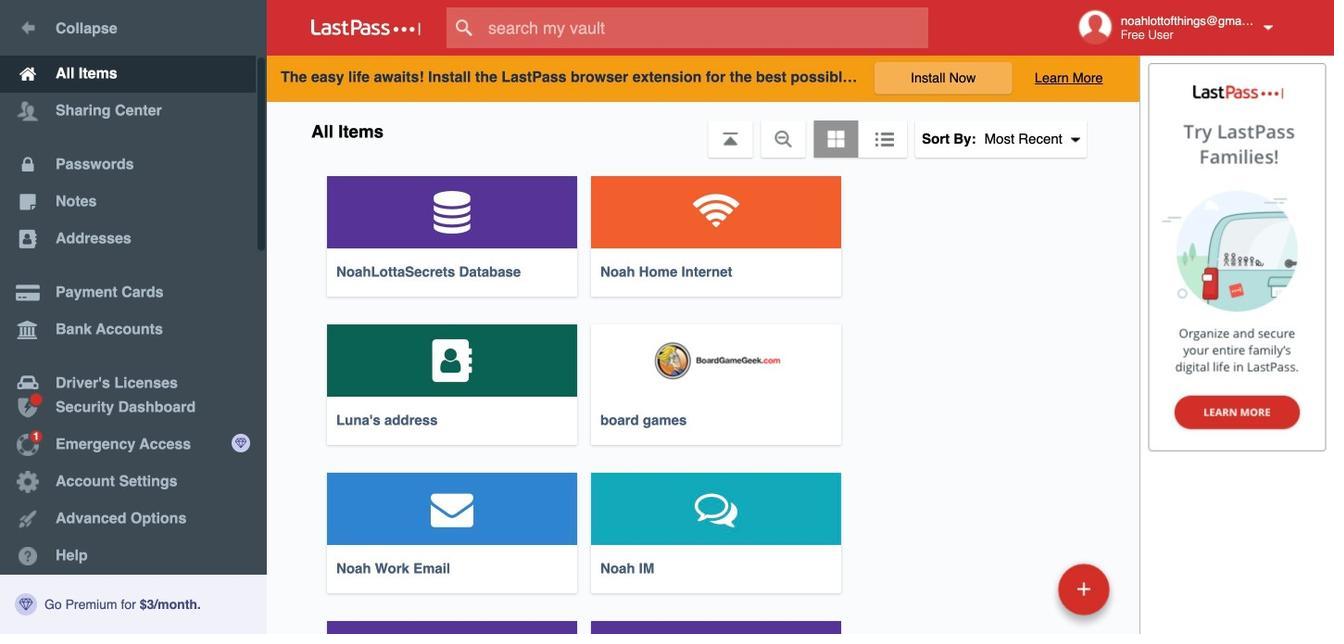 Task type: vqa. For each thing, say whether or not it's contained in the screenshot.
dialog
no



Task type: locate. For each thing, give the bounding box(es) containing it.
vault options navigation
[[267, 102, 1140, 158]]

lastpass image
[[311, 19, 421, 36]]

new item navigation
[[931, 558, 1122, 634]]

search my vault text field
[[447, 7, 965, 48]]



Task type: describe. For each thing, give the bounding box(es) containing it.
new item element
[[931, 563, 1117, 616]]

main navigation navigation
[[0, 0, 267, 634]]

Search search field
[[447, 7, 965, 48]]



